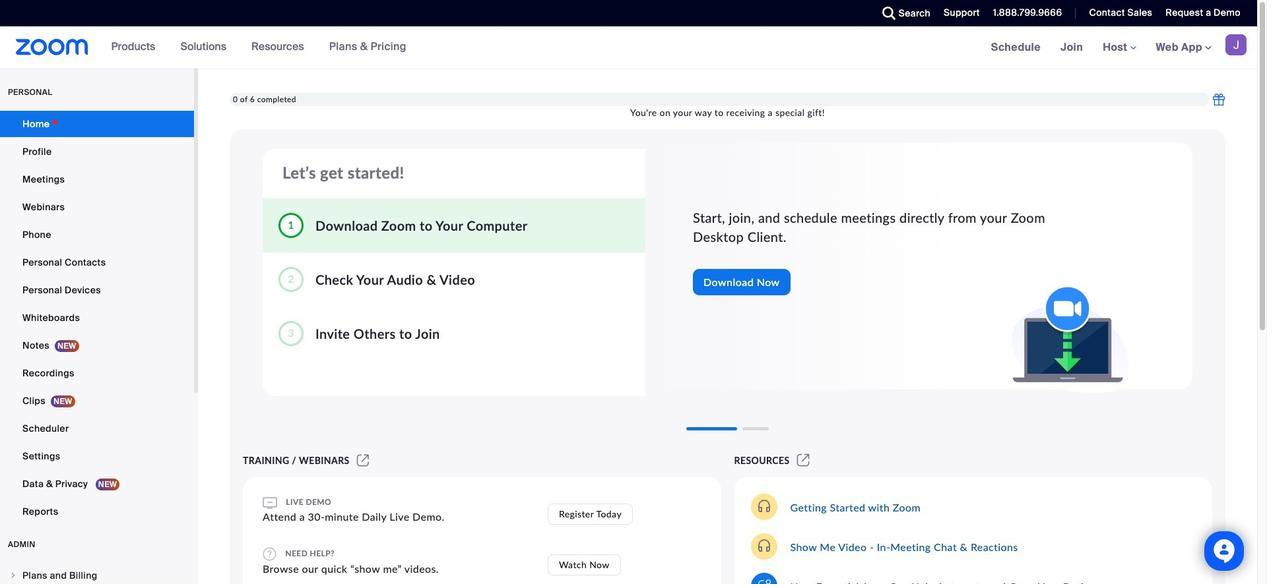 Task type: describe. For each thing, give the bounding box(es) containing it.
right image
[[9, 572, 17, 580]]

meetings navigation
[[982, 26, 1258, 69]]



Task type: locate. For each thing, give the bounding box(es) containing it.
product information navigation
[[101, 26, 417, 69]]

profile picture image
[[1226, 34, 1247, 55]]

banner
[[0, 26, 1258, 69]]

menu item
[[0, 564, 194, 585]]

window new image
[[795, 456, 812, 467]]

window new image
[[355, 456, 371, 467]]

zoom logo image
[[16, 39, 88, 55]]

personal menu menu
[[0, 111, 194, 527]]



